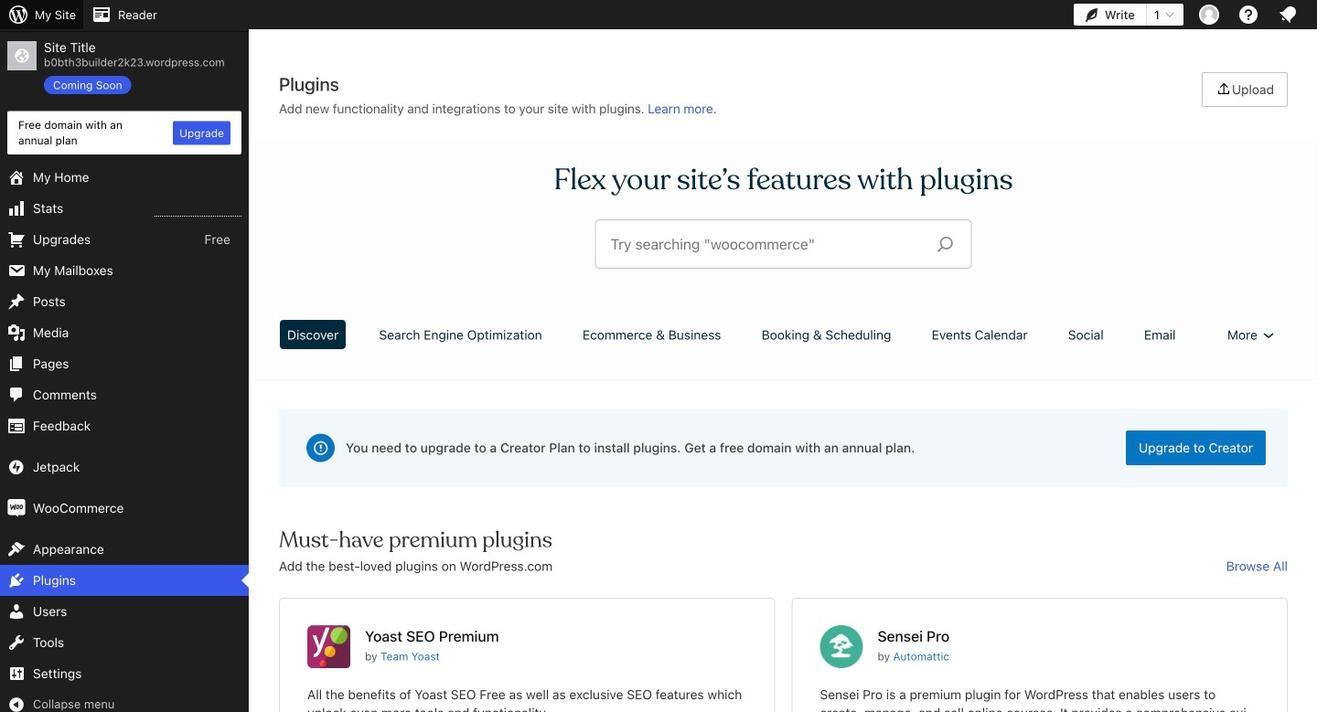 Task type: vqa. For each thing, say whether or not it's contained in the screenshot.
dialog
no



Task type: describe. For each thing, give the bounding box(es) containing it.
2 img image from the top
[[7, 500, 26, 518]]

1 img image from the top
[[7, 458, 26, 477]]



Task type: locate. For each thing, give the bounding box(es) containing it.
None search field
[[596, 220, 971, 268]]

manage your notifications image
[[1277, 4, 1299, 26]]

help image
[[1238, 4, 1260, 26]]

1 horizontal spatial plugin icon image
[[820, 626, 863, 669]]

open search image
[[923, 231, 968, 257]]

plugin icon image
[[307, 626, 350, 669], [820, 626, 863, 669]]

1 plugin icon image from the left
[[307, 626, 350, 669]]

0 horizontal spatial plugin icon image
[[307, 626, 350, 669]]

0 vertical spatial img image
[[7, 458, 26, 477]]

img image
[[7, 458, 26, 477], [7, 500, 26, 518]]

highest hourly views 0 image
[[155, 205, 241, 217]]

main content
[[273, 72, 1294, 713]]

Search search field
[[611, 220, 923, 268]]

1 vertical spatial img image
[[7, 500, 26, 518]]

my profile image
[[1199, 5, 1219, 25]]

2 plugin icon image from the left
[[820, 626, 863, 669]]



